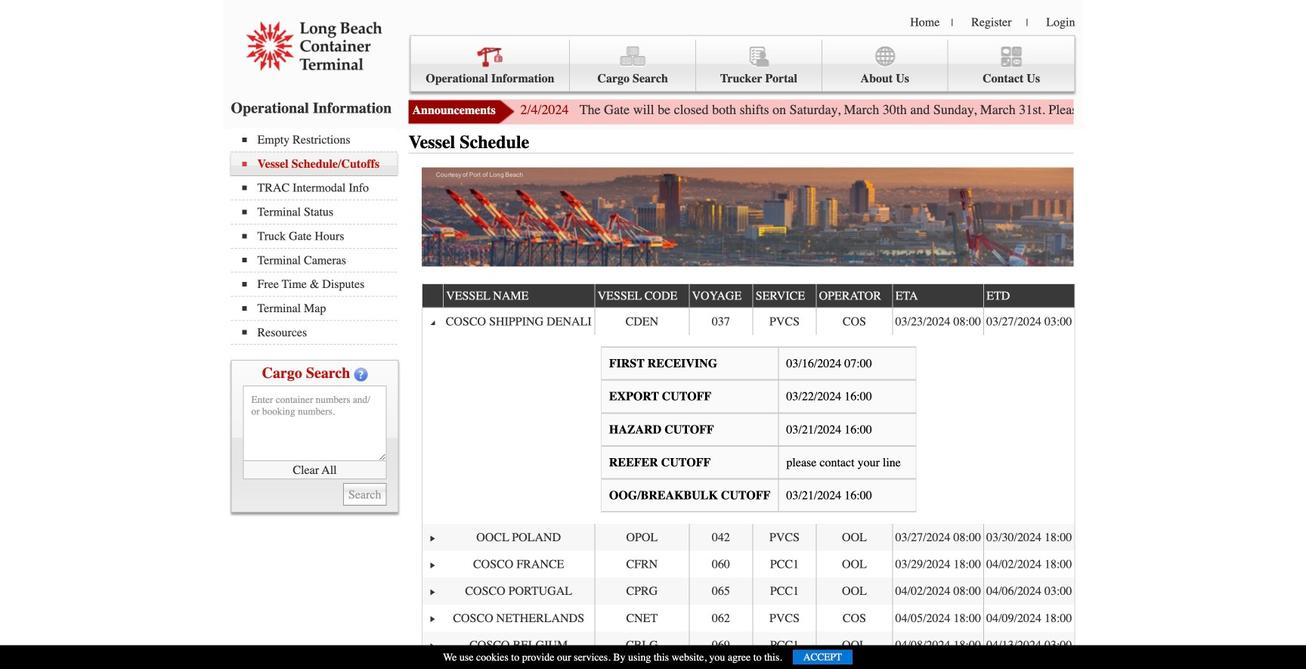 Task type: locate. For each thing, give the bounding box(es) containing it.
0 horizontal spatial menu bar
[[231, 128, 405, 345]]

menu bar
[[410, 35, 1076, 92], [231, 128, 405, 345]]

8 row from the top
[[423, 632, 1075, 659]]

0 vertical spatial menu bar
[[410, 35, 1076, 92]]

1 horizontal spatial menu bar
[[410, 35, 1076, 92]]

row
[[423, 283, 1076, 308], [423, 308, 1075, 335], [423, 335, 1075, 524], [423, 524, 1075, 551], [423, 551, 1075, 578], [423, 578, 1075, 605], [423, 605, 1075, 632], [423, 632, 1075, 659], [423, 659, 1075, 669]]

cell
[[423, 308, 443, 335], [443, 308, 595, 335], [595, 308, 689, 335], [689, 308, 753, 335], [753, 308, 816, 335], [816, 308, 893, 335], [893, 308, 984, 335], [984, 308, 1075, 335], [423, 335, 443, 524], [423, 524, 443, 551], [443, 524, 595, 551], [595, 524, 689, 551], [689, 524, 753, 551], [753, 524, 816, 551], [816, 524, 893, 551], [893, 524, 984, 551], [984, 524, 1075, 551], [423, 551, 443, 578], [443, 551, 595, 578], [595, 551, 689, 578], [689, 551, 753, 578], [753, 551, 816, 578], [816, 551, 893, 578], [893, 551, 984, 578], [984, 551, 1075, 578], [423, 578, 443, 605], [443, 578, 595, 605], [595, 578, 689, 605], [689, 578, 753, 605], [753, 578, 816, 605], [816, 578, 893, 605], [893, 578, 984, 605], [984, 578, 1075, 605], [423, 605, 443, 632], [443, 605, 595, 632], [595, 605, 689, 632], [689, 605, 753, 632], [753, 605, 816, 632], [816, 605, 893, 632], [893, 605, 984, 632], [984, 605, 1075, 632], [423, 632, 443, 659], [443, 632, 595, 659], [595, 632, 689, 659], [689, 632, 753, 659], [753, 632, 816, 659], [816, 632, 893, 659], [893, 632, 984, 659], [984, 632, 1075, 659], [443, 659, 595, 669], [595, 659, 689, 669], [689, 659, 753, 669], [753, 659, 816, 669], [816, 659, 893, 669], [893, 659, 984, 669], [984, 659, 1075, 669]]

6 row from the top
[[423, 578, 1075, 605]]

1 vertical spatial menu bar
[[231, 128, 405, 345]]

4 row from the top
[[423, 524, 1075, 551]]

None submit
[[343, 483, 387, 506]]

1 row from the top
[[423, 283, 1076, 308]]

tree grid
[[423, 283, 1076, 669]]

column header
[[423, 284, 443, 308]]

row group
[[423, 308, 1075, 669]]



Task type: describe. For each thing, give the bounding box(es) containing it.
Enter container numbers and/ or booking numbers.  text field
[[243, 386, 387, 461]]

3 row from the top
[[423, 335, 1075, 524]]

5 row from the top
[[423, 551, 1075, 578]]

2 row from the top
[[423, 308, 1075, 335]]

column header inside row
[[423, 284, 443, 308]]

9 row from the top
[[423, 659, 1075, 669]]

7 row from the top
[[423, 605, 1075, 632]]



Task type: vqa. For each thing, say whether or not it's contained in the screenshot.
SO
no



